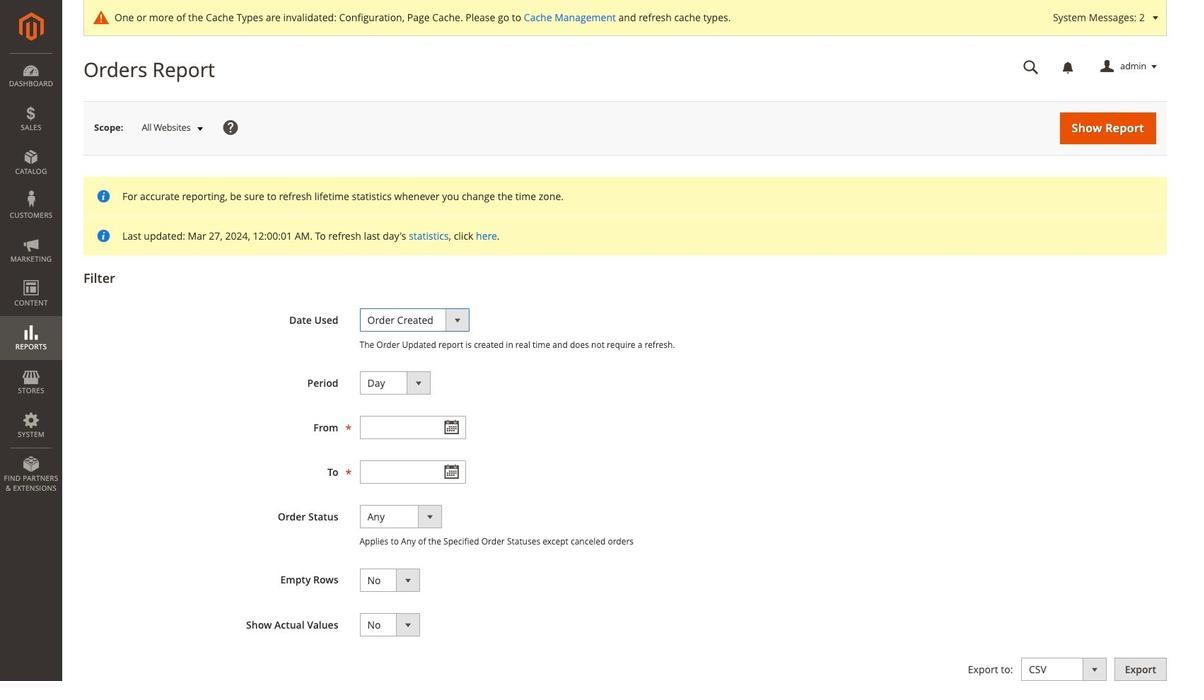 Task type: locate. For each thing, give the bounding box(es) containing it.
magento admin panel image
[[19, 12, 44, 41]]

None text field
[[1014, 54, 1049, 79], [360, 416, 466, 440], [1014, 54, 1049, 79], [360, 416, 466, 440]]

menu bar
[[0, 53, 62, 500]]

None text field
[[360, 461, 466, 484]]



